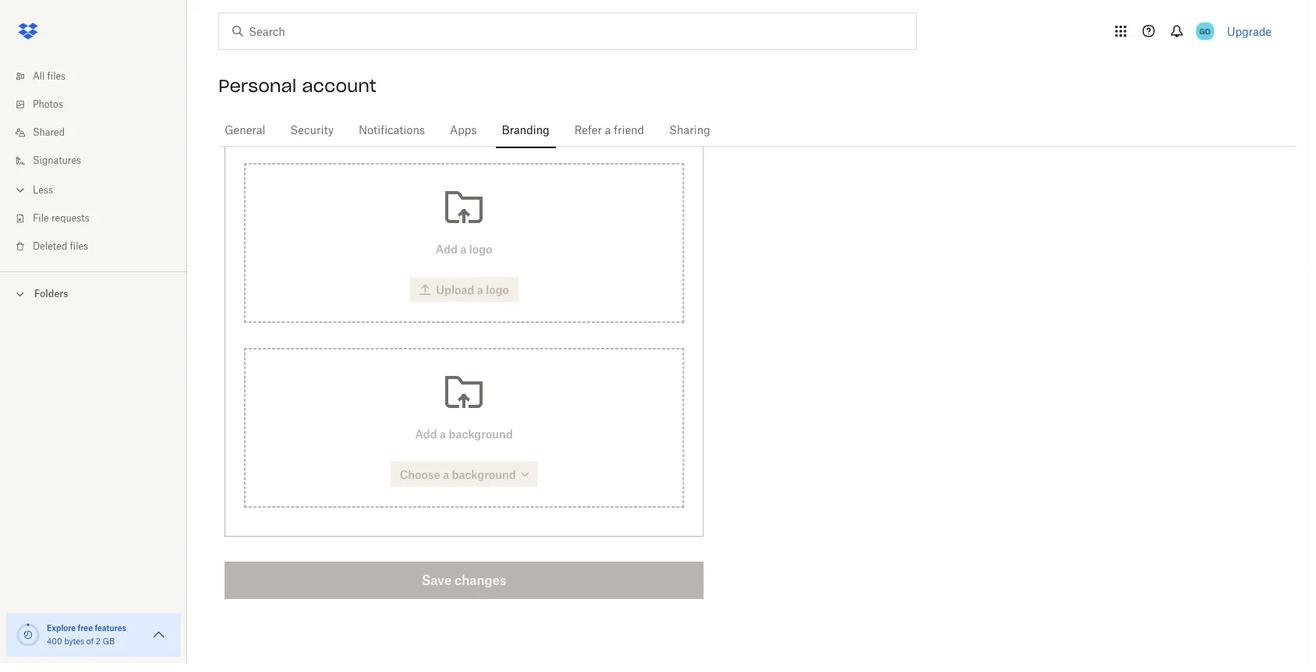 Task type: describe. For each thing, give the bounding box(es) containing it.
files for all files
[[47, 72, 66, 81]]

gb
[[103, 638, 115, 646]]

2 your from the left
[[463, 110, 486, 121]]

deleted files link
[[12, 232, 187, 261]]

tab list containing general
[[218, 109, 1297, 149]]

folders button
[[0, 282, 187, 305]]

personal account
[[218, 75, 377, 97]]

of
[[86, 638, 94, 646]]

all
[[33, 72, 45, 81]]

folders
[[317, 127, 352, 138]]

front
[[323, 110, 348, 121]]

branding
[[502, 125, 550, 136]]

a
[[605, 125, 611, 136]]

less
[[33, 186, 53, 195]]

folders
[[34, 288, 68, 300]]

explore
[[47, 623, 76, 633]]

apps tab
[[444, 112, 483, 149]]

put your brand front and center by adding your logo and background image or color to any files or folders you share.
[[244, 110, 675, 138]]

background
[[537, 110, 598, 121]]

sharing
[[670, 125, 711, 136]]

less image
[[12, 182, 28, 198]]

list containing all files
[[0, 53, 187, 272]]

you
[[355, 127, 373, 138]]

shared link
[[12, 119, 187, 147]]

center
[[374, 110, 406, 121]]

personal
[[218, 75, 297, 97]]

color
[[649, 110, 675, 121]]

brand
[[290, 110, 320, 121]]

all files link
[[12, 62, 187, 91]]

refer a friend tab
[[569, 112, 651, 149]]

deleted
[[33, 242, 67, 251]]

general
[[225, 125, 266, 136]]

branding tab
[[496, 112, 556, 149]]

files for deleted files
[[70, 242, 88, 251]]

go
[[1200, 26, 1211, 36]]

share.
[[376, 127, 407, 138]]

requests
[[51, 214, 90, 223]]

refer
[[575, 125, 602, 136]]

sharing tab
[[663, 112, 717, 149]]

apps
[[450, 125, 477, 136]]

notifications
[[359, 125, 425, 136]]

file requests link
[[12, 204, 187, 232]]

files inside put your brand front and center by adding your logo and background image or color to any files or folders you share.
[[279, 127, 300, 138]]

400
[[47, 638, 62, 646]]

deleted files
[[33, 242, 88, 251]]

bytes
[[64, 638, 84, 646]]

0 horizontal spatial or
[[303, 127, 314, 138]]

1 your from the left
[[265, 110, 287, 121]]



Task type: locate. For each thing, give the bounding box(es) containing it.
account
[[302, 75, 377, 97]]

or up friend
[[636, 110, 647, 121]]

1 vertical spatial files
[[279, 127, 300, 138]]

adding
[[425, 110, 460, 121]]

files
[[47, 72, 66, 81], [279, 127, 300, 138], [70, 242, 88, 251]]

and up "you"
[[351, 110, 371, 121]]

0 vertical spatial files
[[47, 72, 66, 81]]

your up apps
[[463, 110, 486, 121]]

your
[[265, 110, 287, 121], [463, 110, 486, 121]]

tab list
[[218, 109, 1297, 149]]

refer a friend
[[575, 125, 645, 136]]

files right all
[[47, 72, 66, 81]]

quota usage element
[[16, 623, 41, 648]]

features
[[95, 623, 126, 633]]

put
[[244, 110, 262, 121]]

0 horizontal spatial and
[[351, 110, 371, 121]]

1 horizontal spatial or
[[636, 110, 647, 121]]

1 horizontal spatial your
[[463, 110, 486, 121]]

upgrade
[[1228, 25, 1272, 38]]

or
[[636, 110, 647, 121], [303, 127, 314, 138]]

2
[[96, 638, 101, 646]]

to
[[244, 127, 254, 138]]

2 vertical spatial files
[[70, 242, 88, 251]]

2 horizontal spatial files
[[279, 127, 300, 138]]

or down brand
[[303, 127, 314, 138]]

files right deleted
[[70, 242, 88, 251]]

notifications tab
[[353, 112, 431, 149]]

file requests
[[33, 214, 90, 223]]

dropbox image
[[12, 16, 44, 47]]

0 horizontal spatial files
[[47, 72, 66, 81]]

shared
[[33, 128, 65, 137]]

list
[[0, 53, 187, 272]]

file
[[33, 214, 49, 223]]

free
[[78, 623, 93, 633]]

image
[[601, 110, 633, 121]]

friend
[[614, 125, 645, 136]]

by
[[409, 110, 422, 121]]

1 and from the left
[[351, 110, 371, 121]]

signatures link
[[12, 147, 187, 175]]

security tab
[[284, 112, 340, 149]]

security
[[290, 125, 334, 136]]

0 horizontal spatial your
[[265, 110, 287, 121]]

all files
[[33, 72, 66, 81]]

photos link
[[12, 91, 187, 119]]

general tab
[[218, 112, 272, 149]]

1 horizontal spatial files
[[70, 242, 88, 251]]

any
[[257, 127, 276, 138]]

logo
[[489, 110, 511, 121]]

explore free features 400 bytes of 2 gb
[[47, 623, 126, 646]]

2 and from the left
[[514, 110, 534, 121]]

photos
[[33, 100, 63, 109]]

Search text field
[[249, 23, 885, 40]]

your up any
[[265, 110, 287, 121]]

and
[[351, 110, 371, 121], [514, 110, 534, 121]]

go button
[[1193, 19, 1218, 44]]

1 horizontal spatial and
[[514, 110, 534, 121]]

1 vertical spatial or
[[303, 127, 314, 138]]

signatures
[[33, 156, 81, 165]]

0 vertical spatial or
[[636, 110, 647, 121]]

and up branding
[[514, 110, 534, 121]]

upgrade link
[[1228, 25, 1272, 38]]

files right any
[[279, 127, 300, 138]]



Task type: vqa. For each thing, say whether or not it's contained in the screenshot.
the bottom dev-
no



